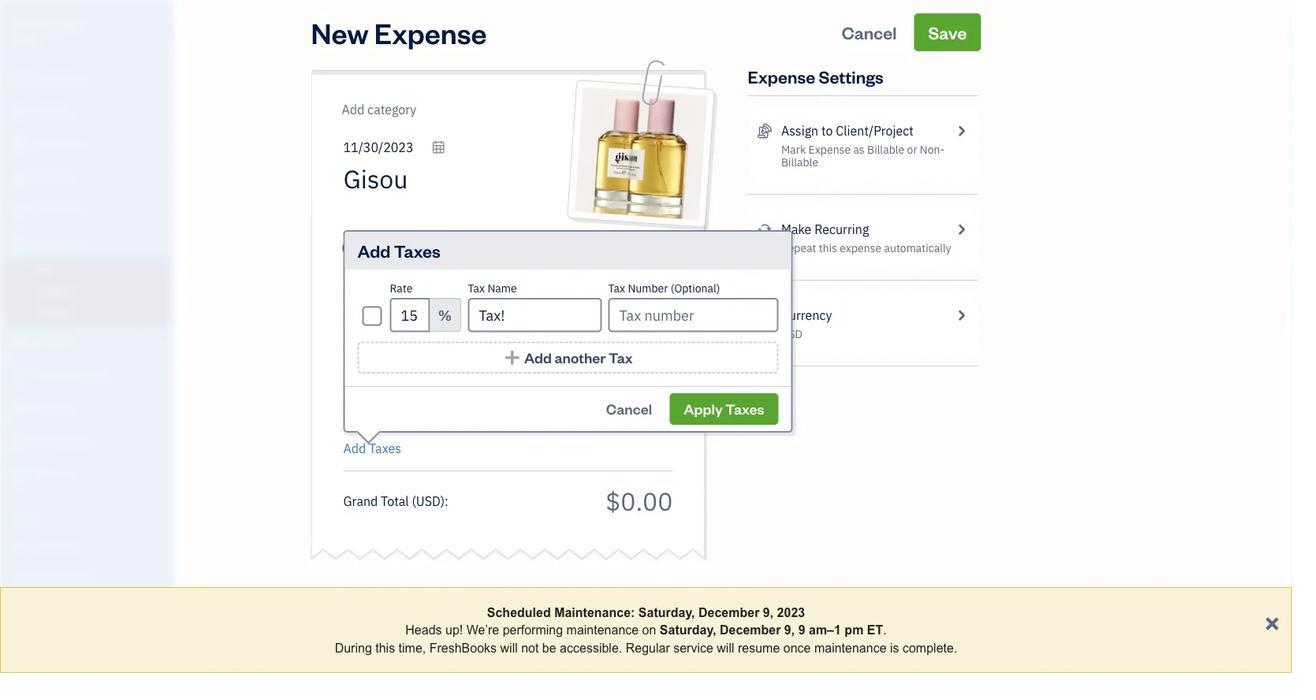 Task type: locate. For each thing, give the bounding box(es) containing it.
0 horizontal spatial billable
[[781, 155, 819, 170]]

2 vertical spatial expense
[[809, 142, 851, 157]]

will
[[500, 641, 518, 655], [717, 641, 735, 655]]

0 horizontal spatial will
[[500, 641, 518, 655]]

1 vertical spatial settings
[[12, 627, 48, 640]]

0 vertical spatial settings
[[819, 65, 884, 88]]

Amount (USD) text field
[[605, 485, 673, 518]]

9, left 2023
[[763, 606, 774, 620]]

chart image
[[10, 434, 29, 450]]

0 vertical spatial this
[[819, 241, 838, 256]]

cancel
[[842, 21, 897, 43], [606, 400, 652, 418]]

refresh image
[[757, 220, 772, 239]]

save
[[929, 21, 967, 43]]

add taxes up "grand"
[[343, 440, 402, 457]]

save button
[[914, 13, 981, 51]]

taxes up the total
[[369, 440, 402, 457]]

will right service
[[717, 641, 735, 655]]

repeat
[[781, 241, 817, 256]]

(optional)
[[671, 281, 720, 296]]

cancel button down another
[[592, 394, 666, 425]]

0 horizontal spatial usd
[[416, 493, 441, 509]]

this left time, in the bottom of the page
[[376, 641, 395, 655]]

0 vertical spatial expense
[[374, 13, 487, 51]]

0 vertical spatial add
[[358, 239, 391, 262]]

scheduled
[[487, 606, 551, 620]]

0 horizontal spatial cancel button
[[592, 394, 666, 425]]

connections
[[37, 597, 93, 610]]

tax left name
[[468, 281, 485, 296]]

am–1
[[809, 623, 841, 638]]

0 horizontal spatial 9,
[[763, 606, 774, 620]]

we're
[[467, 623, 499, 638]]

):
[[441, 493, 449, 509]]

9,
[[763, 606, 774, 620], [785, 623, 795, 638]]

rate
[[390, 281, 413, 296]]

1 horizontal spatial billable
[[868, 142, 905, 157]]

will left not
[[500, 641, 518, 655]]

items
[[12, 568, 36, 581]]

1 vertical spatial this
[[376, 641, 395, 655]]

be
[[542, 641, 557, 655]]

billable down assign
[[781, 155, 819, 170]]

add
[[358, 239, 391, 262], [524, 349, 552, 367], [343, 440, 366, 457]]

accessible.
[[560, 641, 622, 655]]

1 vertical spatial cancel button
[[592, 394, 666, 425]]

number
[[628, 281, 668, 296]]

this down make recurring
[[819, 241, 838, 256]]

tax right another
[[609, 349, 633, 367]]

0 vertical spatial december
[[699, 606, 760, 620]]

add taxes
[[358, 239, 441, 262], [343, 440, 402, 457]]

expense
[[374, 13, 487, 51], [748, 65, 816, 88], [809, 142, 851, 157]]

add up "grand"
[[343, 440, 366, 457]]

cancel up expense settings
[[842, 21, 897, 43]]

this
[[819, 241, 838, 256], [376, 641, 395, 655]]

maintenance:
[[555, 606, 635, 620]]

regular
[[626, 641, 670, 655]]

billable
[[868, 142, 905, 157], [781, 155, 819, 170]]

maintenance
[[567, 623, 639, 638], [815, 641, 887, 655]]

pm
[[845, 623, 864, 638]]

maintenance down pm
[[815, 641, 887, 655]]

settings inside settings link
[[12, 627, 48, 640]]

0 vertical spatial cancel
[[842, 21, 897, 43]]

taxes
[[394, 239, 441, 262], [726, 400, 765, 418], [369, 440, 402, 457]]

money image
[[10, 401, 29, 416]]

0 horizontal spatial cancel
[[606, 400, 652, 418]]

add right plus icon
[[524, 349, 552, 367]]

delete
[[599, 196, 637, 215]]

chevronright image for currency
[[954, 306, 969, 325]]

performing
[[503, 623, 563, 638]]

tax inside add another tax button
[[609, 349, 633, 367]]

oranges
[[42, 15, 86, 30]]

1 horizontal spatial cancel button
[[828, 13, 911, 51]]

saturday,
[[639, 606, 695, 620], [660, 623, 717, 638]]

2 vertical spatial add
[[343, 440, 366, 457]]

tax left number on the top of the page
[[608, 281, 625, 296]]

this inside scheduled maintenance: saturday, december 9, 2023 heads up! we're performing maintenance on saturday, december 9, 9 am–1 pm et . during this time, freshbooks will not be accessible. regular service will resume once maintenance is complete.
[[376, 641, 395, 655]]

invoice image
[[10, 170, 29, 185]]

currencyandlanguage image
[[757, 306, 772, 325]]

chevronright image
[[954, 220, 969, 239], [954, 306, 969, 325]]

billable down client/project
[[868, 142, 905, 157]]

2 chevronright image from the top
[[954, 306, 969, 325]]

0 horizontal spatial settings
[[12, 627, 48, 640]]

cancel down add another tax
[[606, 400, 652, 418]]

0 horizontal spatial maintenance
[[567, 623, 639, 638]]

tax
[[468, 281, 485, 296], [608, 281, 625, 296], [609, 349, 633, 367]]

chevronright image for make recurring
[[954, 220, 969, 239]]

saturday, up service
[[660, 623, 717, 638]]

1 vertical spatial taxes
[[726, 400, 765, 418]]

Description text field
[[336, 239, 665, 428]]

add taxes up rate
[[358, 239, 441, 262]]

1 vertical spatial chevronright image
[[954, 306, 969, 325]]

saturday, up on
[[639, 606, 695, 620]]

Date in MM/DD/YYYY format text field
[[343, 139, 446, 156]]

new
[[311, 13, 369, 51]]

tax for tax name
[[468, 281, 485, 296]]

1 chevronright image from the top
[[954, 220, 969, 239]]

9, left 9
[[785, 623, 795, 638]]

team members
[[12, 539, 81, 552]]

estimate image
[[10, 136, 29, 152]]

1 horizontal spatial cancel
[[842, 21, 897, 43]]

1 horizontal spatial this
[[819, 241, 838, 256]]

Merchant text field
[[343, 163, 559, 195]]

0 vertical spatial add taxes
[[358, 239, 441, 262]]

2 vertical spatial taxes
[[369, 440, 402, 457]]

cancel button for save
[[828, 13, 911, 51]]

expense for mark expense as billable or non- billable
[[809, 142, 851, 157]]

usd
[[781, 327, 803, 341], [416, 493, 441, 509]]

taxes up rate
[[394, 239, 441, 262]]

ruby
[[13, 15, 40, 30]]

service
[[674, 641, 714, 655]]

0 vertical spatial chevronright image
[[954, 220, 969, 239]]

settings down bank
[[12, 627, 48, 640]]

maintenance down maintenance:
[[567, 623, 639, 638]]

1 horizontal spatial will
[[717, 641, 735, 655]]

0 vertical spatial cancel button
[[828, 13, 911, 51]]

cancel button up expense settings
[[828, 13, 911, 51]]

heads
[[406, 623, 442, 638]]

add up rate
[[358, 239, 391, 262]]

1 horizontal spatial usd
[[781, 327, 803, 341]]

settings
[[819, 65, 884, 88], [12, 627, 48, 640]]

payment image
[[10, 203, 29, 218]]

0 horizontal spatial this
[[376, 641, 395, 655]]

usd right the total
[[416, 493, 441, 509]]

new expense
[[311, 13, 487, 51]]

apply taxes
[[684, 400, 765, 418]]

automatically
[[884, 241, 952, 256]]

cancel button for apply taxes
[[592, 394, 666, 425]]

expense inside mark expense as billable or non- billable
[[809, 142, 851, 157]]

1 vertical spatial add
[[524, 349, 552, 367]]

taxes right apply on the right
[[726, 400, 765, 418]]

complete.
[[903, 641, 958, 655]]

usd down currency at the top
[[781, 327, 803, 341]]

Tax number text field
[[608, 298, 779, 332]]

december
[[699, 606, 760, 620], [720, 623, 781, 638]]

repeat this expense automatically
[[781, 241, 952, 256]]

1 vertical spatial add taxes
[[343, 440, 402, 457]]

taxes inside dropdown button
[[369, 440, 402, 457]]

1 horizontal spatial maintenance
[[815, 641, 887, 655]]

settings up assign to client/project
[[819, 65, 884, 88]]

1 vertical spatial 9,
[[785, 623, 795, 638]]

up!
[[446, 623, 463, 638]]

1 vertical spatial cancel
[[606, 400, 652, 418]]

1 horizontal spatial 9,
[[785, 623, 795, 638]]



Task type: describe. For each thing, give the bounding box(es) containing it.
main element
[[0, 0, 213, 674]]

add inside dropdown button
[[343, 440, 366, 457]]

not
[[521, 641, 539, 655]]

add another tax
[[524, 349, 633, 367]]

Tax name text field
[[468, 298, 602, 332]]

assign to client/project
[[781, 123, 914, 139]]

cancel for save
[[842, 21, 897, 43]]

taxes inside button
[[726, 400, 765, 418]]

delete image
[[599, 196, 676, 217]]

1 will from the left
[[500, 641, 518, 655]]

apps link
[[4, 503, 169, 531]]

settings link
[[4, 620, 169, 647]]

report image
[[10, 467, 29, 483]]

apps
[[12, 510, 35, 523]]

team members link
[[4, 532, 169, 560]]

resume
[[738, 641, 780, 655]]

expense
[[840, 241, 882, 256]]

mark
[[781, 142, 806, 157]]

time,
[[399, 641, 426, 655]]

1 vertical spatial december
[[720, 623, 781, 638]]

expense image
[[10, 236, 29, 252]]

9
[[799, 623, 806, 638]]

scheduled maintenance: saturday, december 9, 2023 heads up! we're performing maintenance on saturday, december 9, 9 am–1 pm et . during this time, freshbooks will not be accessible. regular service will resume once maintenance is complete.
[[335, 606, 958, 655]]

×
[[1265, 607, 1280, 637]]

bank
[[12, 597, 35, 610]]

Tax Rate (Percentage) text field
[[390, 298, 430, 332]]

delete image button
[[599, 194, 676, 219]]

et
[[867, 623, 883, 638]]

items and services link
[[4, 562, 169, 589]]

0 vertical spatial 9,
[[763, 606, 774, 620]]

another
[[555, 349, 606, 367]]

chevronright image
[[954, 121, 969, 140]]

on
[[642, 623, 656, 638]]

to
[[822, 123, 833, 139]]

expense for new expense
[[374, 13, 487, 51]]

services
[[57, 568, 95, 581]]

expensesrebilling image
[[757, 121, 772, 140]]

× dialog
[[0, 588, 1293, 674]]

project image
[[10, 334, 29, 350]]

bank connections link
[[4, 591, 169, 618]]

as
[[854, 142, 865, 157]]

plus image
[[503, 350, 522, 366]]

total
[[381, 493, 409, 509]]

0 vertical spatial maintenance
[[567, 623, 639, 638]]

freshbooks
[[430, 641, 497, 655]]

or
[[907, 142, 918, 157]]

bank connections
[[12, 597, 93, 610]]

(
[[412, 493, 416, 509]]

1 vertical spatial saturday,
[[660, 623, 717, 638]]

add another tax button
[[358, 342, 779, 374]]

add taxes button
[[343, 439, 402, 458]]

owner
[[13, 31, 44, 44]]

during
[[335, 641, 372, 655]]

1 horizontal spatial settings
[[819, 65, 884, 88]]

dashboard image
[[10, 70, 29, 86]]

2 will from the left
[[717, 641, 735, 655]]

tax name
[[468, 281, 517, 296]]

× button
[[1265, 607, 1280, 637]]

grand total ( usd ):
[[343, 493, 449, 509]]

is
[[890, 641, 899, 655]]

0 vertical spatial saturday,
[[639, 606, 695, 620]]

client/project
[[836, 123, 914, 139]]

client image
[[10, 103, 29, 119]]

Category text field
[[342, 100, 477, 119]]

0 vertical spatial usd
[[781, 327, 803, 341]]

.
[[883, 623, 887, 638]]

apply
[[684, 400, 723, 418]]

tax number (optional)
[[608, 281, 720, 296]]

image
[[639, 198, 676, 217]]

ruby oranges owner
[[13, 15, 86, 44]]

make
[[781, 221, 812, 238]]

team
[[12, 539, 37, 552]]

apply taxes button
[[670, 394, 779, 425]]

non-
[[920, 142, 945, 157]]

and
[[38, 568, 55, 581]]

1 vertical spatial maintenance
[[815, 641, 887, 655]]

members
[[39, 539, 81, 552]]

currency
[[781, 307, 832, 324]]

tax for tax number (optional)
[[608, 281, 625, 296]]

add inside button
[[524, 349, 552, 367]]

2023
[[777, 606, 805, 620]]

1 vertical spatial expense
[[748, 65, 816, 88]]

grand
[[343, 493, 378, 509]]

expense settings
[[748, 65, 884, 88]]

cancel for apply taxes
[[606, 400, 652, 418]]

assign
[[781, 123, 819, 139]]

1 vertical spatial usd
[[416, 493, 441, 509]]

items and services
[[12, 568, 95, 581]]

name
[[488, 281, 517, 296]]

make recurring
[[781, 221, 869, 238]]

timer image
[[10, 368, 29, 383]]

recurring
[[815, 221, 869, 238]]

0 vertical spatial taxes
[[394, 239, 441, 262]]

mark expense as billable or non- billable
[[781, 142, 945, 170]]

once
[[784, 641, 811, 655]]



Task type: vqa. For each thing, say whether or not it's contained in the screenshot.
complete.
yes



